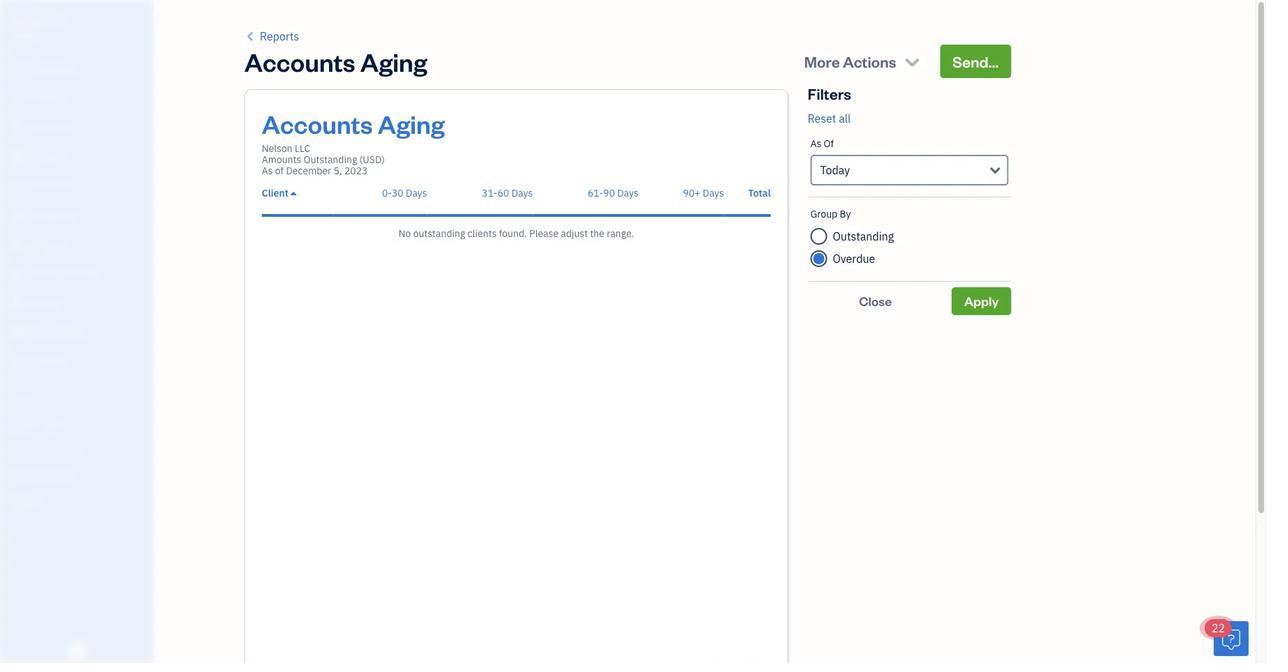 Task type: describe. For each thing, give the bounding box(es) containing it.
more actions
[[804, 51, 896, 71]]

22 button
[[1205, 619, 1249, 656]]

nelson inside accounts aging nelson llc amounts outstanding ( usd ) as of december 5, 2023
[[262, 142, 293, 155]]

client link
[[262, 187, 296, 199]]

no
[[399, 227, 411, 240]]

as of element
[[808, 127, 1012, 197]]

chevronleft image
[[244, 28, 257, 45]]

caretup image
[[291, 188, 296, 199]]

0-
[[382, 187, 392, 199]]

apply button
[[952, 287, 1012, 315]]

team
[[10, 419, 32, 430]]

more
[[804, 51, 840, 71]]

report image
[[9, 355, 26, 369]]

no outstanding clients found. please adjust the range.
[[399, 227, 634, 240]]

5,
[[334, 164, 342, 177]]

owner
[[11, 28, 39, 39]]

group by option group
[[811, 225, 1009, 270]]

amounts
[[262, 153, 301, 166]]

31-60 days
[[482, 187, 533, 199]]

total link
[[749, 187, 771, 199]]

60
[[498, 187, 509, 199]]

apps link
[[3, 387, 149, 411]]

bank
[[10, 470, 31, 482]]

accounts for accounts aging
[[244, 45, 355, 78]]

connections
[[32, 470, 82, 482]]

days for 61-90 days
[[617, 187, 639, 199]]

nelson llc owner
[[11, 13, 64, 39]]

actions
[[843, 51, 896, 71]]

total
[[749, 187, 771, 199]]

reports button
[[244, 28, 299, 45]]

settings
[[10, 496, 42, 508]]

client
[[262, 187, 289, 199]]

project image
[[9, 238, 26, 252]]

aging for accounts aging
[[360, 45, 427, 78]]

nelson inside the nelson llc owner
[[11, 13, 43, 26]]

send…
[[953, 51, 999, 71]]

accounts aging
[[244, 45, 427, 78]]

of
[[824, 137, 834, 150]]

90
[[603, 187, 615, 199]]

reset all
[[808, 111, 851, 126]]

llc inside the nelson llc owner
[[45, 13, 64, 26]]

group by
[[811, 207, 851, 220]]

resource center badge image
[[1214, 621, 1249, 656]]

of
[[275, 164, 284, 177]]

money image
[[9, 296, 26, 310]]

bank connections link
[[3, 464, 149, 489]]

estimate image
[[9, 121, 26, 135]]

settings link
[[3, 490, 149, 515]]

days for 0-30 days
[[406, 187, 427, 199]]

reset
[[808, 111, 837, 126]]

close button
[[808, 287, 944, 315]]

items and services link
[[3, 439, 149, 463]]

apply
[[965, 293, 999, 309]]

by
[[840, 207, 851, 220]]

more actions button
[[792, 45, 935, 78]]

range.
[[607, 227, 634, 240]]

aging for accounts aging nelson llc amounts outstanding ( usd ) as of december 5, 2023
[[378, 107, 445, 140]]

4 days from the left
[[703, 187, 724, 199]]



Task type: locate. For each thing, give the bounding box(es) containing it.
as inside 'element'
[[811, 137, 822, 150]]

days right 90
[[617, 187, 639, 199]]

1 vertical spatial aging
[[378, 107, 445, 140]]

0 horizontal spatial as
[[262, 164, 273, 177]]

team members link
[[3, 413, 149, 437]]

days right the '90+'
[[703, 187, 724, 199]]

as of
[[811, 137, 834, 150]]

adjust
[[561, 227, 588, 240]]

outstanding
[[413, 227, 465, 240]]

90+ days
[[683, 187, 724, 199]]

3 days from the left
[[617, 187, 639, 199]]

members
[[34, 419, 71, 430]]

nelson up owner at top left
[[11, 13, 43, 26]]

please
[[529, 227, 559, 240]]

1 vertical spatial accounts
[[262, 107, 373, 140]]

as
[[811, 137, 822, 150], [262, 164, 273, 177]]

0 horizontal spatial outstanding
[[304, 153, 357, 166]]

0 vertical spatial accounts
[[244, 45, 355, 78]]

services
[[50, 445, 84, 456]]

0 vertical spatial as
[[811, 137, 822, 150]]

and
[[34, 445, 49, 456]]

chevrondown image
[[903, 52, 922, 71]]

send… button
[[940, 45, 1012, 78]]

all
[[839, 111, 851, 126]]

22
[[1212, 621, 1226, 636]]

0 horizontal spatial llc
[[45, 13, 64, 26]]

expense image
[[9, 209, 26, 222]]

0 vertical spatial outstanding
[[304, 153, 357, 166]]

days
[[406, 187, 427, 199], [512, 187, 533, 199], [617, 187, 639, 199], [703, 187, 724, 199]]

filters
[[808, 83, 852, 103]]

today
[[821, 163, 850, 177]]

accounts inside accounts aging nelson llc amounts outstanding ( usd ) as of december 5, 2023
[[262, 107, 373, 140]]

1 vertical spatial outstanding
[[833, 229, 894, 244]]

0 vertical spatial aging
[[360, 45, 427, 78]]

days right 60
[[512, 187, 533, 199]]

outstanding inside accounts aging nelson llc amounts outstanding ( usd ) as of december 5, 2023
[[304, 153, 357, 166]]

llc
[[45, 13, 64, 26], [295, 142, 310, 155]]

1 vertical spatial nelson
[[262, 142, 293, 155]]

accounts for accounts aging nelson llc amounts outstanding ( usd ) as of december 5, 2023
[[262, 107, 373, 140]]

chart image
[[9, 326, 26, 340]]

nelson up of
[[262, 142, 293, 155]]

2 days from the left
[[512, 187, 533, 199]]

1 days from the left
[[406, 187, 427, 199]]

reset all button
[[808, 110, 851, 127]]

30
[[392, 187, 404, 199]]

0 vertical spatial llc
[[45, 13, 64, 26]]

0 horizontal spatial nelson
[[11, 13, 43, 26]]

freshbooks image
[[66, 641, 88, 658]]

1 vertical spatial llc
[[295, 142, 310, 155]]

(
[[360, 153, 363, 166]]

2023
[[344, 164, 368, 177]]

items
[[10, 445, 32, 456]]

team members
[[10, 419, 71, 430]]

usd
[[363, 153, 382, 166]]

outstanding
[[304, 153, 357, 166], [833, 229, 894, 244]]

days for 31-60 days
[[512, 187, 533, 199]]

december
[[286, 164, 331, 177]]

1 horizontal spatial outstanding
[[833, 229, 894, 244]]

accounts down reports
[[244, 45, 355, 78]]

bank connections
[[10, 470, 82, 482]]

days right 30
[[406, 187, 427, 199]]

invoice image
[[9, 150, 26, 164]]

1 horizontal spatial as
[[811, 137, 822, 150]]

group by group
[[811, 207, 1009, 270]]

0 vertical spatial nelson
[[11, 13, 43, 26]]

aging
[[360, 45, 427, 78], [378, 107, 445, 140]]

dashboard image
[[9, 62, 26, 76]]

1 vertical spatial as
[[262, 164, 273, 177]]

Date Range field
[[811, 155, 1009, 186]]

61-90 days
[[588, 187, 639, 199]]

reports
[[260, 29, 299, 44]]

timer image
[[9, 267, 26, 281]]

llc inside accounts aging nelson llc amounts outstanding ( usd ) as of december 5, 2023
[[295, 142, 310, 155]]

client image
[[9, 91, 26, 105]]

items and services
[[10, 445, 84, 456]]

group
[[811, 207, 838, 220]]

overdue
[[833, 251, 875, 266]]

outstanding left (
[[304, 153, 357, 166]]

)
[[382, 153, 385, 166]]

90+
[[683, 187, 701, 199]]

61-
[[588, 187, 603, 199]]

accounts up december on the left top
[[262, 107, 373, 140]]

aging inside accounts aging nelson llc amounts outstanding ( usd ) as of december 5, 2023
[[378, 107, 445, 140]]

accounts aging nelson llc amounts outstanding ( usd ) as of december 5, 2023
[[262, 107, 445, 177]]

outstanding inside group by option group
[[833, 229, 894, 244]]

the
[[590, 227, 605, 240]]

as inside accounts aging nelson llc amounts outstanding ( usd ) as of december 5, 2023
[[262, 164, 273, 177]]

1 horizontal spatial nelson
[[262, 142, 293, 155]]

accounts
[[244, 45, 355, 78], [262, 107, 373, 140]]

clients
[[468, 227, 497, 240]]

found.
[[499, 227, 527, 240]]

0-30 days
[[382, 187, 427, 199]]

outstanding up overdue
[[833, 229, 894, 244]]

payment image
[[9, 179, 26, 193]]

main element
[[0, 0, 188, 663]]

31-
[[482, 187, 498, 199]]

apps
[[10, 393, 31, 405]]

nelson
[[11, 13, 43, 26], [262, 142, 293, 155]]

1 horizontal spatial llc
[[295, 142, 310, 155]]

close
[[859, 293, 892, 309]]



Task type: vqa. For each thing, say whether or not it's contained in the screenshot.
the middle the "and"
no



